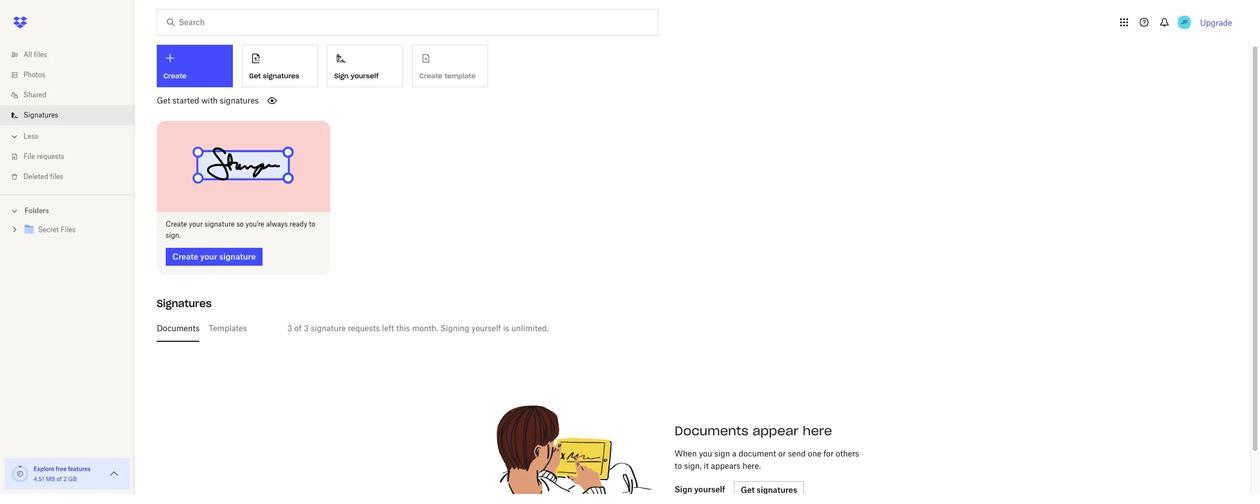 Task type: locate. For each thing, give the bounding box(es) containing it.
0 vertical spatial signatures
[[263, 72, 299, 80]]

yourself
[[351, 72, 379, 80], [471, 323, 501, 333]]

get for get started with signatures
[[157, 96, 170, 105]]

files right the deleted
[[50, 172, 63, 181]]

0 vertical spatial your
[[189, 220, 203, 228]]

create inside create your signature so you're always ready to sign.
[[166, 220, 187, 228]]

of
[[294, 323, 302, 333], [57, 476, 62, 483]]

files for all files
[[34, 50, 47, 59]]

yourself left is
[[471, 323, 501, 333]]

tab list
[[157, 315, 1219, 342]]

0 vertical spatial to
[[309, 220, 315, 228]]

1 horizontal spatial files
[[50, 172, 63, 181]]

your
[[189, 220, 203, 228], [200, 252, 217, 261]]

create for create
[[163, 72, 187, 80]]

0 vertical spatial documents
[[157, 323, 200, 333]]

to
[[309, 220, 315, 228], [675, 461, 682, 471]]

signatures up "documents" tab
[[157, 297, 212, 310]]

requests
[[37, 152, 64, 161], [348, 323, 380, 333]]

to down when
[[675, 461, 682, 471]]

sign,
[[684, 461, 702, 471]]

1 vertical spatial signature
[[219, 252, 256, 261]]

signatures down shared
[[24, 111, 58, 119]]

create button
[[157, 45, 233, 87]]

3 of 3 signature requests left this month. signing yourself is unlimited.
[[287, 323, 549, 333]]

signatures
[[24, 111, 58, 119], [157, 297, 212, 310]]

signatures inside signatures link
[[24, 111, 58, 119]]

documents for documents
[[157, 323, 200, 333]]

files
[[61, 226, 76, 234]]

folders button
[[0, 202, 134, 219]]

upgrade
[[1200, 18, 1232, 27]]

always
[[266, 220, 288, 228]]

sign.
[[166, 231, 181, 239]]

left
[[382, 323, 394, 333]]

1 horizontal spatial of
[[294, 323, 302, 333]]

documents
[[157, 323, 200, 333], [675, 423, 748, 439]]

is
[[503, 323, 509, 333]]

create your signature so you're always ready to sign.
[[166, 220, 315, 239]]

your for create your signature
[[200, 252, 217, 261]]

get
[[249, 72, 261, 80], [157, 96, 170, 105]]

1 vertical spatial to
[[675, 461, 682, 471]]

1 vertical spatial documents
[[675, 423, 748, 439]]

0 vertical spatial of
[[294, 323, 302, 333]]

your for create your signature so you're always ready to sign.
[[189, 220, 203, 228]]

features
[[68, 466, 91, 472]]

0 horizontal spatial signatures
[[24, 111, 58, 119]]

your up 'create your signature'
[[189, 220, 203, 228]]

signature for create your signature
[[219, 252, 256, 261]]

signatures inside button
[[263, 72, 299, 80]]

list
[[0, 38, 134, 195]]

get up get started with signatures at the left
[[249, 72, 261, 80]]

create
[[163, 72, 187, 80], [166, 220, 187, 228], [172, 252, 198, 261]]

get inside button
[[249, 72, 261, 80]]

0 vertical spatial yourself
[[351, 72, 379, 80]]

1 vertical spatial create
[[166, 220, 187, 228]]

0 vertical spatial files
[[34, 50, 47, 59]]

1 vertical spatial your
[[200, 252, 217, 261]]

requests right file
[[37, 152, 64, 161]]

0 horizontal spatial 3
[[287, 323, 292, 333]]

1 vertical spatial files
[[50, 172, 63, 181]]

1 vertical spatial yourself
[[471, 323, 501, 333]]

signature for create your signature so you're always ready to sign.
[[205, 220, 235, 228]]

requests left left
[[348, 323, 380, 333]]

create down sign.
[[172, 252, 198, 261]]

1 horizontal spatial signatures
[[263, 72, 299, 80]]

1 horizontal spatial get
[[249, 72, 261, 80]]

1 3 from the left
[[287, 323, 292, 333]]

this
[[396, 323, 410, 333]]

1 horizontal spatial signatures
[[157, 297, 212, 310]]

file
[[24, 152, 35, 161]]

documents up you
[[675, 423, 748, 439]]

less image
[[9, 131, 20, 142]]

1 horizontal spatial to
[[675, 461, 682, 471]]

1 vertical spatial of
[[57, 476, 62, 483]]

documents for documents appear here
[[675, 423, 748, 439]]

2 vertical spatial create
[[172, 252, 198, 261]]

templates
[[209, 323, 247, 333]]

signatures
[[263, 72, 299, 80], [220, 96, 259, 105]]

0 vertical spatial requests
[[37, 152, 64, 161]]

1 vertical spatial signatures
[[220, 96, 259, 105]]

0 vertical spatial signature
[[205, 220, 235, 228]]

1 horizontal spatial documents
[[675, 423, 748, 439]]

signatures list item
[[0, 105, 134, 125]]

0 vertical spatial get
[[249, 72, 261, 80]]

0 vertical spatial signatures
[[24, 111, 58, 119]]

files for deleted files
[[50, 172, 63, 181]]

3
[[287, 323, 292, 333], [304, 323, 309, 333]]

1 vertical spatial signatures
[[157, 297, 212, 310]]

0 horizontal spatial to
[[309, 220, 315, 228]]

0 horizontal spatial documents
[[157, 323, 200, 333]]

secret files link
[[22, 223, 125, 238]]

0 horizontal spatial signatures
[[220, 96, 259, 105]]

0 horizontal spatial of
[[57, 476, 62, 483]]

yourself right sign
[[351, 72, 379, 80]]

your down create your signature so you're always ready to sign.
[[200, 252, 217, 261]]

documents left templates
[[157, 323, 200, 333]]

upgrade link
[[1200, 18, 1232, 27]]

1 horizontal spatial 3
[[304, 323, 309, 333]]

4.51
[[34, 476, 44, 483]]

0 horizontal spatial yourself
[[351, 72, 379, 80]]

to right ready
[[309, 220, 315, 228]]

sign yourself
[[334, 72, 379, 80]]

when you sign a document or send one for others to sign, it appears here.
[[675, 449, 859, 471]]

create inside popup button
[[163, 72, 187, 80]]

files right all
[[34, 50, 47, 59]]

signature
[[205, 220, 235, 228], [219, 252, 256, 261], [311, 323, 346, 333]]

get left started
[[157, 96, 170, 105]]

1 vertical spatial get
[[157, 96, 170, 105]]

your inside create your signature button
[[200, 252, 217, 261]]

all files
[[24, 50, 47, 59]]

signature inside button
[[219, 252, 256, 261]]

mb
[[46, 476, 55, 483]]

or
[[778, 449, 786, 458]]

0 horizontal spatial files
[[34, 50, 47, 59]]

files
[[34, 50, 47, 59], [50, 172, 63, 181]]

create up started
[[163, 72, 187, 80]]

create up sign.
[[166, 220, 187, 228]]

so
[[236, 220, 244, 228]]

1 vertical spatial requests
[[348, 323, 380, 333]]

dropbox image
[[9, 11, 31, 34]]

ready
[[290, 220, 307, 228]]

signature inside create your signature so you're always ready to sign.
[[205, 220, 235, 228]]

photos link
[[9, 65, 134, 85]]

2 vertical spatial signature
[[311, 323, 346, 333]]

create your signature button
[[166, 248, 262, 266]]

your inside create your signature so you're always ready to sign.
[[189, 220, 203, 228]]

unlimited.
[[511, 323, 549, 333]]

create inside button
[[172, 252, 198, 261]]

0 vertical spatial create
[[163, 72, 187, 80]]

when
[[675, 449, 697, 458]]

0 horizontal spatial get
[[157, 96, 170, 105]]



Task type: describe. For each thing, give the bounding box(es) containing it.
get signatures
[[249, 72, 299, 80]]

deleted files link
[[9, 167, 134, 187]]

deleted
[[24, 172, 48, 181]]

sign yourself button
[[327, 45, 403, 87]]

document
[[739, 449, 776, 458]]

all files link
[[9, 45, 134, 65]]

list containing all files
[[0, 38, 134, 195]]

secret
[[38, 226, 59, 234]]

one
[[808, 449, 821, 458]]

jp button
[[1175, 13, 1193, 31]]

a
[[732, 449, 736, 458]]

get started with signatures
[[157, 96, 259, 105]]

1 horizontal spatial yourself
[[471, 323, 501, 333]]

2
[[63, 476, 67, 483]]

documents tab
[[157, 315, 200, 342]]

it
[[704, 461, 709, 471]]

to inside create your signature so you're always ready to sign.
[[309, 220, 315, 228]]

deleted files
[[24, 172, 63, 181]]

for
[[823, 449, 834, 458]]

documents appear here
[[675, 423, 832, 439]]

quota usage element
[[11, 465, 29, 483]]

free
[[56, 466, 67, 472]]

secret files
[[38, 226, 76, 234]]

with
[[201, 96, 218, 105]]

less
[[24, 132, 38, 141]]

photos
[[24, 71, 45, 79]]

here
[[803, 423, 832, 439]]

month.
[[412, 323, 438, 333]]

yourself inside button
[[351, 72, 379, 80]]

sign
[[334, 72, 349, 80]]

folders
[[25, 207, 49, 215]]

send
[[788, 449, 806, 458]]

2 3 from the left
[[304, 323, 309, 333]]

gb
[[68, 476, 77, 483]]

shared
[[24, 91, 46, 99]]

signatures link
[[9, 105, 134, 125]]

signing
[[440, 323, 469, 333]]

Search in folder "Dropbox" text field
[[179, 16, 635, 29]]

get signatures button
[[242, 45, 318, 87]]

to inside when you sign a document or send one for others to sign, it appears here.
[[675, 461, 682, 471]]

appear
[[752, 423, 799, 439]]

all
[[24, 50, 32, 59]]

get for get signatures
[[249, 72, 261, 80]]

explore
[[34, 466, 54, 472]]

templates tab
[[209, 315, 247, 342]]

explore free features 4.51 mb of 2 gb
[[34, 466, 91, 483]]

sign
[[714, 449, 730, 458]]

appears
[[711, 461, 740, 471]]

create for create your signature so you're always ready to sign.
[[166, 220, 187, 228]]

here.
[[743, 461, 761, 471]]

tab list containing documents
[[157, 315, 1219, 342]]

jp
[[1181, 18, 1188, 26]]

create for create your signature
[[172, 252, 198, 261]]

file requests link
[[9, 147, 134, 167]]

you're
[[246, 220, 264, 228]]

you
[[699, 449, 712, 458]]

0 horizontal spatial requests
[[37, 152, 64, 161]]

create your signature
[[172, 252, 256, 261]]

started
[[173, 96, 199, 105]]

1 horizontal spatial requests
[[348, 323, 380, 333]]

others
[[836, 449, 859, 458]]

shared link
[[9, 85, 134, 105]]

of inside explore free features 4.51 mb of 2 gb
[[57, 476, 62, 483]]

file requests
[[24, 152, 64, 161]]



Task type: vqa. For each thing, say whether or not it's contained in the screenshot.
the Expand folder icon
no



